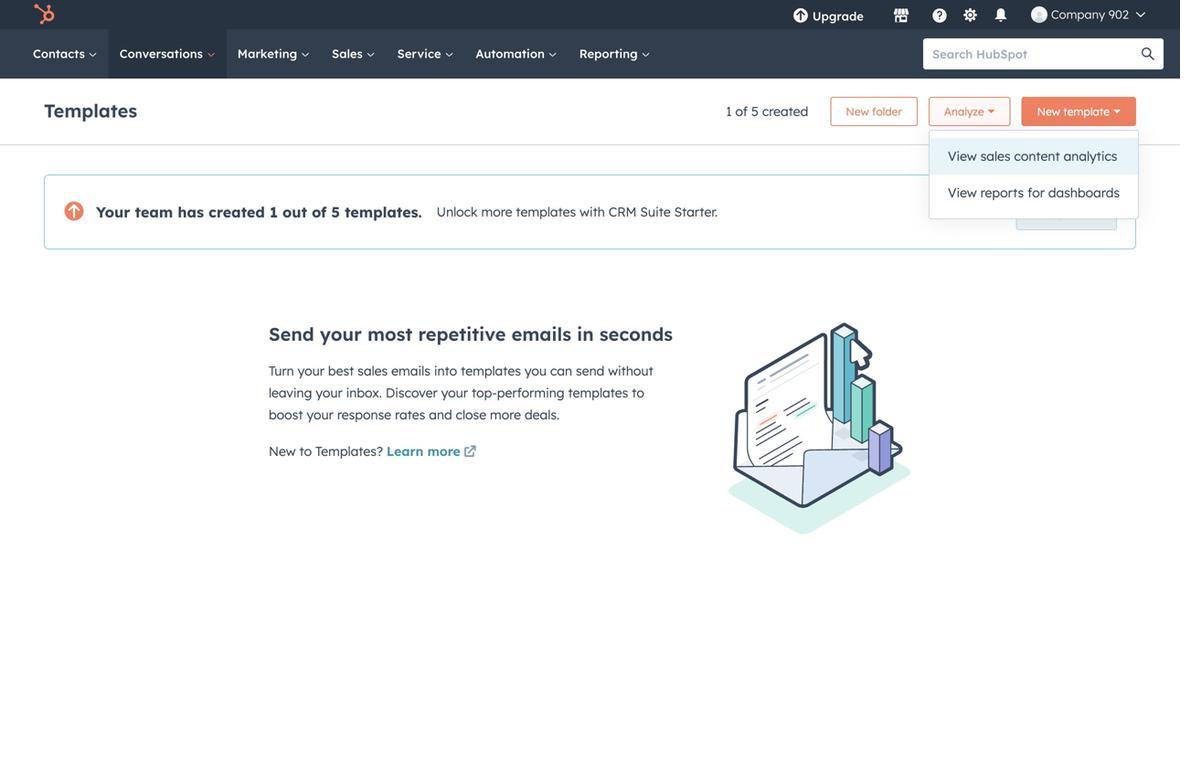 Task type: describe. For each thing, give the bounding box(es) containing it.
your right turn
[[298, 363, 325, 379]]

without
[[608, 363, 654, 379]]

learn more
[[387, 444, 461, 460]]

send
[[576, 363, 605, 379]]

emails for into
[[392, 363, 431, 379]]

templates
[[44, 99, 137, 122]]

created for 5
[[763, 103, 809, 119]]

hubspot link
[[22, 4, 69, 26]]

Search HubSpot search field
[[924, 38, 1148, 70]]

turn your best sales emails into templates you can send without leaving your inbox. discover your top-performing templates to boost your response rates and close more deals.
[[269, 363, 654, 423]]

conversations
[[120, 46, 207, 61]]

new template button
[[1022, 97, 1137, 126]]

automation link
[[465, 29, 569, 79]]

view reports for dashboards
[[948, 185, 1120, 201]]

service
[[398, 46, 445, 61]]

notifications button
[[986, 0, 1017, 29]]

0 vertical spatial templates
[[516, 204, 576, 220]]

to inside turn your best sales emails into templates you can send without leaving your inbox. discover your top-performing templates to boost your response rates and close more deals.
[[632, 385, 645, 401]]

analyze button
[[929, 97, 1011, 126]]

upgrade link
[[1017, 194, 1118, 230]]

marketplaces button
[[882, 0, 921, 29]]

your down into at the left top of page
[[441, 385, 468, 401]]

link opens in a new window image
[[464, 442, 477, 464]]

marketplaces image
[[893, 8, 910, 25]]

contacts
[[33, 46, 88, 61]]

0 horizontal spatial 1
[[270, 203, 278, 221]]

reports
[[981, 185, 1025, 201]]

1 vertical spatial of
[[312, 203, 327, 221]]

sales inside view sales content analytics 'link'
[[981, 148, 1011, 164]]

learn more link
[[387, 442, 480, 464]]

new for new template
[[1038, 105, 1061, 118]]

settings image
[[962, 8, 979, 24]]

and
[[429, 407, 452, 423]]

leaving
[[269, 385, 312, 401]]

seconds
[[600, 323, 673, 346]]

your down best
[[316, 385, 343, 401]]

deals.
[[525, 407, 560, 423]]

link opens in a new window image
[[464, 447, 477, 460]]

1 inside the templates 'banner'
[[726, 103, 732, 119]]

template
[[1064, 105, 1110, 118]]

2 vertical spatial templates
[[568, 385, 629, 401]]

can
[[551, 363, 573, 379]]

reporting link
[[569, 29, 662, 79]]

unlock
[[437, 204, 478, 220]]

top-
[[472, 385, 497, 401]]

your right boost
[[307, 407, 334, 423]]

service link
[[387, 29, 465, 79]]

view sales content analytics
[[948, 148, 1118, 164]]

new folder
[[846, 105, 903, 118]]

with
[[580, 204, 605, 220]]

templates.
[[345, 203, 422, 221]]

new for new to templates?
[[269, 444, 296, 460]]

hubspot image
[[33, 4, 55, 26]]

send your most repetitive emails in seconds
[[269, 323, 673, 346]]

view reports for dashboards link
[[930, 175, 1139, 211]]

new to templates?
[[269, 444, 383, 460]]

1 horizontal spatial upgrade
[[1039, 204, 1095, 220]]

analytics
[[1064, 148, 1118, 164]]

templates?
[[316, 444, 383, 460]]

for
[[1028, 185, 1045, 201]]

more for unlock more templates with crm suite starter.
[[481, 204, 513, 220]]

out
[[283, 203, 307, 221]]

1 of 5 created
[[726, 103, 809, 119]]



Task type: locate. For each thing, give the bounding box(es) containing it.
1
[[726, 103, 732, 119], [270, 203, 278, 221]]

0 vertical spatial more
[[481, 204, 513, 220]]

new folder button
[[831, 97, 918, 126]]

boost
[[269, 407, 303, 423]]

0 vertical spatial view
[[948, 148, 977, 164]]

in
[[577, 323, 594, 346]]

marketing
[[238, 46, 301, 61]]

1 horizontal spatial sales
[[981, 148, 1011, 164]]

2 horizontal spatial new
[[1038, 105, 1061, 118]]

dashboards
[[1049, 185, 1120, 201]]

1 vertical spatial emails
[[392, 363, 431, 379]]

turn
[[269, 363, 294, 379]]

view sales content analytics link
[[930, 138, 1139, 175]]

new for new folder
[[846, 105, 869, 118]]

upgrade down "dashboards"
[[1039, 204, 1095, 220]]

marketing link
[[227, 29, 321, 79]]

1 vertical spatial view
[[948, 185, 977, 201]]

search button
[[1133, 38, 1164, 70]]

new template
[[1038, 105, 1110, 118]]

sales up 'inbox.'
[[358, 363, 388, 379]]

emails up discover
[[392, 363, 431, 379]]

0 horizontal spatial created
[[209, 203, 265, 221]]

to down without
[[632, 385, 645, 401]]

created for has
[[209, 203, 265, 221]]

search image
[[1142, 48, 1155, 60]]

0 vertical spatial emails
[[512, 323, 572, 346]]

created
[[763, 103, 809, 119], [209, 203, 265, 221]]

new left folder
[[846, 105, 869, 118]]

0 vertical spatial upgrade
[[813, 9, 864, 24]]

2 vertical spatial more
[[428, 444, 461, 460]]

close
[[456, 407, 487, 423]]

created right has on the top left of the page
[[209, 203, 265, 221]]

0 vertical spatial created
[[763, 103, 809, 119]]

1 horizontal spatial emails
[[512, 323, 572, 346]]

1 horizontal spatial of
[[736, 103, 748, 119]]

1 vertical spatial 1
[[270, 203, 278, 221]]

view inside 'link'
[[948, 148, 977, 164]]

sales link
[[321, 29, 387, 79]]

1 horizontal spatial to
[[632, 385, 645, 401]]

more left link opens in a new window icon
[[428, 444, 461, 460]]

new left template
[[1038, 105, 1061, 118]]

0 horizontal spatial 5
[[331, 203, 340, 221]]

more down the top-
[[490, 407, 521, 423]]

5 inside the templates 'banner'
[[752, 103, 759, 119]]

automation
[[476, 46, 548, 61]]

0 horizontal spatial to
[[299, 444, 312, 460]]

1 vertical spatial created
[[209, 203, 265, 221]]

1 vertical spatial upgrade
[[1039, 204, 1095, 220]]

1 vertical spatial templates
[[461, 363, 521, 379]]

menu
[[780, 0, 1159, 29]]

1 horizontal spatial 5
[[752, 103, 759, 119]]

view left reports
[[948, 185, 977, 201]]

you
[[525, 363, 547, 379]]

unlock more templates with crm suite starter.
[[437, 204, 718, 220]]

0 horizontal spatial new
[[269, 444, 296, 460]]

repetitive
[[418, 323, 506, 346]]

crm
[[609, 204, 637, 220]]

1 vertical spatial sales
[[358, 363, 388, 379]]

content
[[1015, 148, 1061, 164]]

new inside popup button
[[1038, 105, 1061, 118]]

more inside turn your best sales emails into templates you can send without leaving your inbox. discover your top-performing templates to boost your response rates and close more deals.
[[490, 407, 521, 423]]

most
[[368, 323, 413, 346]]

more for learn more
[[428, 444, 461, 460]]

suite
[[641, 204, 671, 220]]

902
[[1109, 7, 1129, 22]]

of
[[736, 103, 748, 119], [312, 203, 327, 221]]

0 horizontal spatial emails
[[392, 363, 431, 379]]

best
[[328, 363, 354, 379]]

1 horizontal spatial created
[[763, 103, 809, 119]]

to down boost
[[299, 444, 312, 460]]

mateo roberts image
[[1032, 6, 1048, 23]]

1 view from the top
[[948, 148, 977, 164]]

reporting
[[580, 46, 642, 61]]

view for view reports for dashboards
[[948, 185, 977, 201]]

view down analyze
[[948, 148, 977, 164]]

your
[[320, 323, 362, 346], [298, 363, 325, 379], [316, 385, 343, 401], [441, 385, 468, 401], [307, 407, 334, 423]]

1 vertical spatial more
[[490, 407, 521, 423]]

performing
[[497, 385, 565, 401]]

learn
[[387, 444, 424, 460]]

view for view sales content analytics
[[948, 148, 977, 164]]

templates left with
[[516, 204, 576, 220]]

emails inside turn your best sales emails into templates you can send without leaving your inbox. discover your top-performing templates to boost your response rates and close more deals.
[[392, 363, 431, 379]]

new inside button
[[846, 105, 869, 118]]

upgrade right 'upgrade' image
[[813, 9, 864, 24]]

0 horizontal spatial sales
[[358, 363, 388, 379]]

created left new folder button
[[763, 103, 809, 119]]

response
[[337, 407, 392, 423]]

created inside the templates 'banner'
[[763, 103, 809, 119]]

your up best
[[320, 323, 362, 346]]

sales
[[332, 46, 366, 61]]

upgrade image
[[793, 8, 809, 25]]

sales inside turn your best sales emails into templates you can send without leaving your inbox. discover your top-performing templates to boost your response rates and close more deals.
[[358, 363, 388, 379]]

templates up the top-
[[461, 363, 521, 379]]

discover
[[386, 385, 438, 401]]

into
[[434, 363, 457, 379]]

view
[[948, 148, 977, 164], [948, 185, 977, 201]]

1 vertical spatial to
[[299, 444, 312, 460]]

0 vertical spatial 5
[[752, 103, 759, 119]]

folder
[[873, 105, 903, 118]]

0 vertical spatial to
[[632, 385, 645, 401]]

menu containing company 902
[[780, 0, 1159, 29]]

company
[[1052, 7, 1106, 22]]

1 horizontal spatial new
[[846, 105, 869, 118]]

contacts link
[[22, 29, 109, 79]]

emails up you
[[512, 323, 572, 346]]

team
[[135, 203, 173, 221]]

more right unlock
[[481, 204, 513, 220]]

more
[[481, 204, 513, 220], [490, 407, 521, 423], [428, 444, 461, 460]]

conversations link
[[109, 29, 227, 79]]

help button
[[925, 0, 956, 29]]

new down boost
[[269, 444, 296, 460]]

0 vertical spatial sales
[[981, 148, 1011, 164]]

menu item
[[877, 0, 881, 29]]

1 vertical spatial 5
[[331, 203, 340, 221]]

company 902
[[1052, 7, 1129, 22]]

inbox.
[[346, 385, 382, 401]]

1 horizontal spatial 1
[[726, 103, 732, 119]]

your
[[96, 203, 130, 221]]

starter.
[[675, 204, 718, 220]]

0 vertical spatial of
[[736, 103, 748, 119]]

your team has created 1 out of 5 templates.
[[96, 203, 422, 221]]

help image
[[932, 8, 948, 25]]

0 vertical spatial 1
[[726, 103, 732, 119]]

to
[[632, 385, 645, 401], [299, 444, 312, 460]]

emails for in
[[512, 323, 572, 346]]

settings link
[[959, 5, 982, 24]]

of inside the templates 'banner'
[[736, 103, 748, 119]]

analyze
[[945, 105, 985, 118]]

has
[[178, 203, 204, 221]]

0 horizontal spatial of
[[312, 203, 327, 221]]

send
[[269, 323, 314, 346]]

sales up reports
[[981, 148, 1011, 164]]

upgrade
[[813, 9, 864, 24], [1039, 204, 1095, 220]]

2 view from the top
[[948, 185, 977, 201]]

emails
[[512, 323, 572, 346], [392, 363, 431, 379]]

5
[[752, 103, 759, 119], [331, 203, 340, 221]]

templates down "send"
[[568, 385, 629, 401]]

0 horizontal spatial upgrade
[[813, 9, 864, 24]]

company 902 button
[[1021, 0, 1157, 29]]

sales
[[981, 148, 1011, 164], [358, 363, 388, 379]]

templates banner
[[44, 91, 1137, 126]]

new
[[846, 105, 869, 118], [1038, 105, 1061, 118], [269, 444, 296, 460]]

notifications image
[[993, 8, 1010, 25]]

templates
[[516, 204, 576, 220], [461, 363, 521, 379], [568, 385, 629, 401]]

rates
[[395, 407, 426, 423]]



Task type: vqa. For each thing, say whether or not it's contained in the screenshot.
are
no



